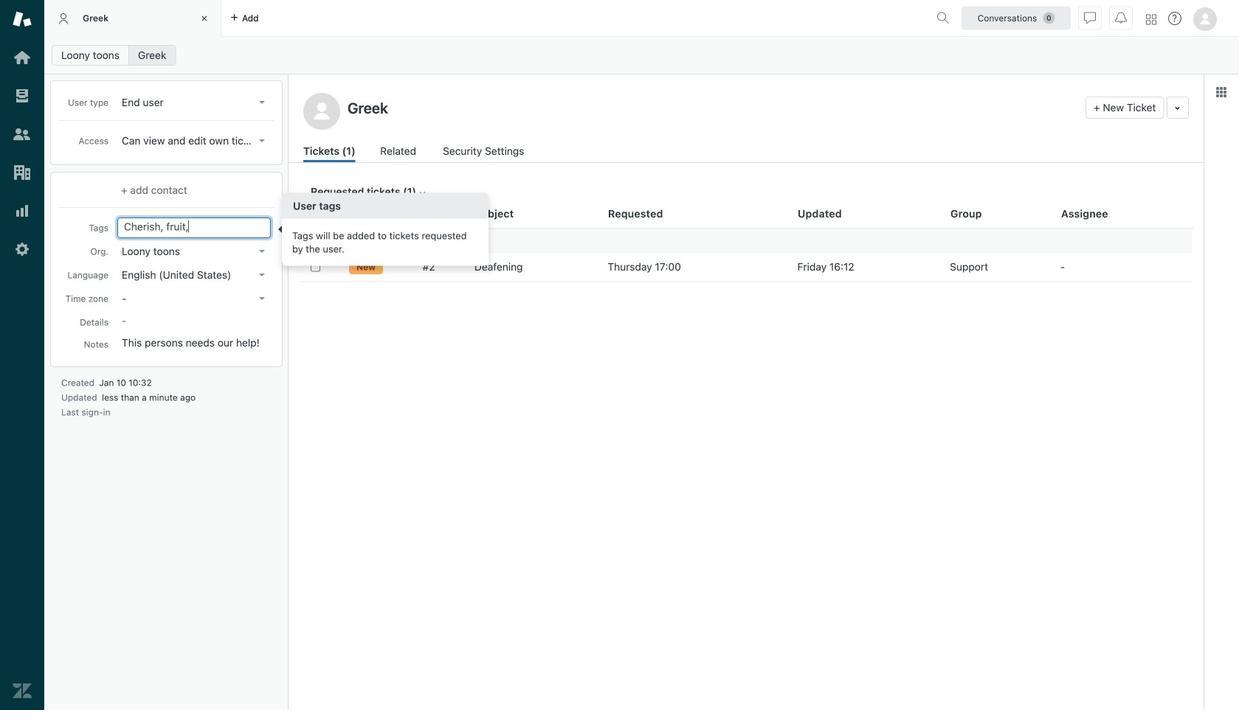 Task type: describe. For each thing, give the bounding box(es) containing it.
notifications image
[[1115, 12, 1127, 24]]

Select All Tickets checkbox
[[311, 209, 320, 219]]

arrow down image
[[259, 101, 265, 104]]

close image
[[197, 11, 212, 26]]

views image
[[13, 86, 32, 106]]

admin image
[[13, 240, 32, 259]]

main element
[[0, 0, 44, 711]]

organizations image
[[13, 163, 32, 182]]

4 arrow down image from the top
[[259, 297, 265, 300]]



Task type: vqa. For each thing, say whether or not it's contained in the screenshot.
Close Icon
yes



Task type: locate. For each thing, give the bounding box(es) containing it.
3 arrow down image from the top
[[259, 274, 265, 277]]

None text field
[[343, 97, 1080, 119]]

customers image
[[13, 125, 32, 144]]

grid
[[289, 199, 1204, 711]]

reporting image
[[13, 201, 32, 221]]

get help image
[[1168, 12, 1181, 25]]

button displays agent's chat status as invisible. image
[[1084, 12, 1096, 24]]

zendesk products image
[[1146, 14, 1156, 25]]

None checkbox
[[311, 262, 320, 272]]

2 arrow down image from the top
[[259, 250, 265, 253]]

- field
[[118, 218, 270, 235]]

zendesk support image
[[13, 10, 32, 29]]

apps image
[[1215, 86, 1227, 98]]

tab
[[44, 0, 221, 37]]

arrow down image
[[259, 139, 265, 142], [259, 250, 265, 253], [259, 274, 265, 277], [259, 297, 265, 300]]

tabs tab list
[[44, 0, 931, 37]]

zendesk image
[[13, 682, 32, 701]]

secondary element
[[44, 41, 1239, 70]]

get started image
[[13, 48, 32, 67]]

1 arrow down image from the top
[[259, 139, 265, 142]]



